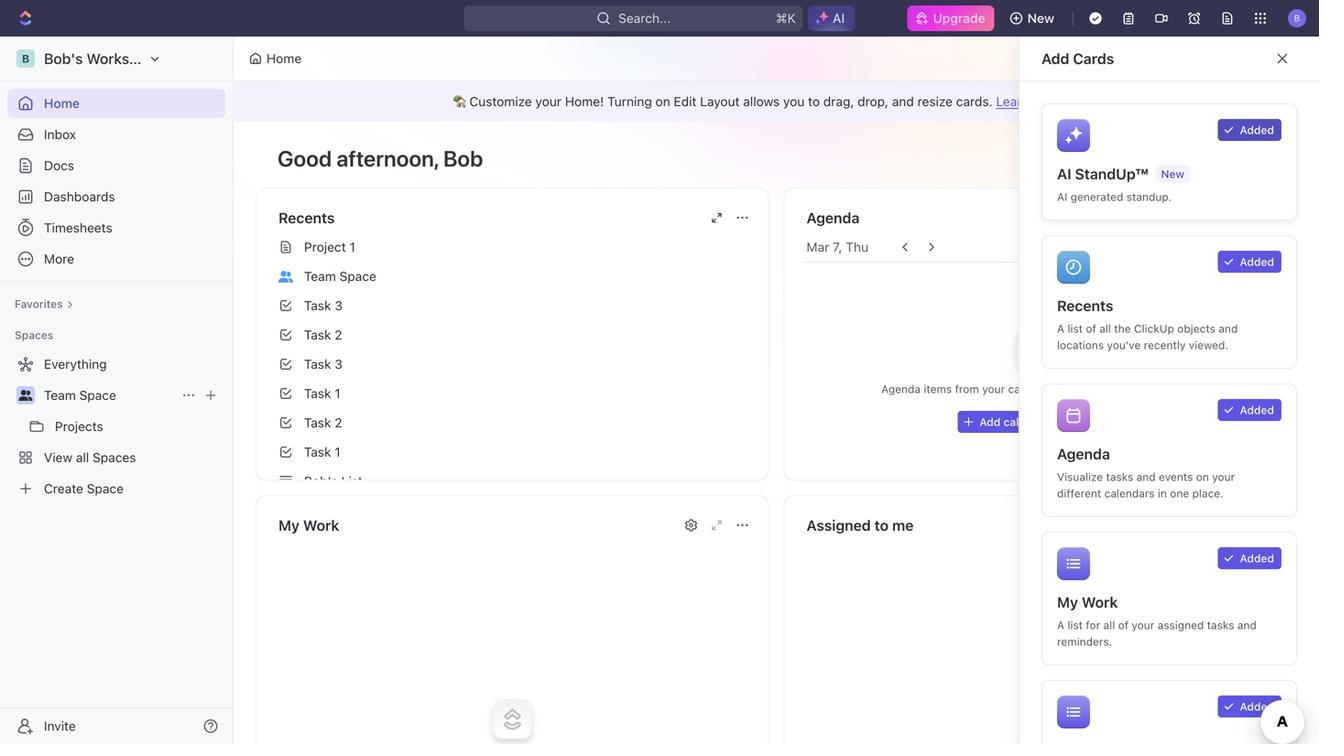 Task type: describe. For each thing, give the bounding box(es) containing it.
projects link
[[55, 412, 222, 442]]

place.
[[1193, 487, 1224, 500]]

2 for task 2
[[335, 328, 342, 343]]

recents for recents a list of all the clickup objects and locations you've recently viewed.
[[1057, 297, 1114, 315]]

drag,
[[824, 94, 854, 109]]

5 added from the top
[[1240, 701, 1275, 714]]

‎task 1 link
[[271, 438, 761, 467]]

drop,
[[858, 94, 889, 109]]

objects
[[1178, 323, 1216, 335]]

ai for ai generated standup.
[[1057, 191, 1068, 203]]

learn more link for agenda items from your calendars will show here.
[[1141, 383, 1200, 396]]

you
[[783, 94, 805, 109]]

task for 1st task 3 link from the bottom of the page
[[304, 357, 331, 372]]

agenda items from your calendars will show here. learn more
[[882, 383, 1200, 396]]

upgrade link
[[908, 5, 995, 31]]

0 vertical spatial home
[[267, 51, 302, 66]]

‎task for ‎task 1
[[304, 445, 331, 460]]

task 3 for 1st task 3 link from the top
[[304, 298, 343, 313]]

calendar
[[1004, 416, 1050, 429]]

customize
[[470, 94, 532, 109]]

cards.
[[956, 94, 993, 109]]

list inside the my work a list for all of your assigned tasks and reminders.
[[1068, 619, 1083, 632]]

for
[[1086, 619, 1101, 632]]

afternoon,
[[337, 146, 439, 171]]

project
[[304, 240, 346, 255]]

favorites
[[15, 298, 63, 311]]

list
[[341, 474, 363, 489]]

1 horizontal spatial more
[[1173, 383, 1200, 396]]

tasks inside the my work a list for all of your assigned tasks and reminders.
[[1207, 619, 1235, 632]]

more
[[44, 252, 74, 267]]

favorites button
[[7, 293, 81, 315]]

recents for recents
[[279, 209, 335, 227]]

‎task for ‎task 2
[[304, 416, 331, 431]]

assigned to me image
[[1057, 696, 1090, 729]]

1 task 3 link from the top
[[271, 291, 761, 321]]

locations
[[1057, 339, 1104, 352]]

good
[[278, 146, 332, 171]]

assigned
[[807, 517, 871, 535]]

b inside dropdown button
[[1294, 13, 1301, 23]]

add calendar integrations button
[[958, 411, 1124, 433]]

and inside the my work a list for all of your assigned tasks and reminders.
[[1238, 619, 1257, 632]]

a inside the my work a list for all of your assigned tasks and reminders.
[[1057, 619, 1065, 632]]

ai button
[[808, 5, 855, 31]]

your inside alert
[[536, 94, 562, 109]]

‎task 2 link
[[271, 409, 761, 438]]

added for ai standup™
[[1240, 124, 1275, 137]]

⌘k
[[776, 11, 796, 26]]

project 1
[[304, 240, 355, 255]]

timesheets
[[44, 220, 112, 236]]

more button
[[7, 245, 225, 274]]

🏡 customize your home! turning on edit layout allows you to drag, drop, and resize cards. learn more
[[453, 94, 1063, 109]]

home link
[[7, 89, 225, 118]]

your inside agenda visualize tasks and events on your different calendars in one place.
[[1213, 471, 1235, 484]]

recents image
[[1057, 251, 1090, 284]]

0 horizontal spatial spaces
[[15, 329, 53, 342]]

edit layout:
[[1042, 51, 1108, 66]]

inbox link
[[7, 120, 225, 149]]

0 vertical spatial edit
[[1042, 51, 1065, 66]]

clickup
[[1134, 323, 1175, 335]]

added button for my work
[[1218, 548, 1282, 570]]

resize
[[918, 94, 953, 109]]

task for 1st task 3 link from the top
[[304, 298, 331, 313]]

1 vertical spatial new
[[1161, 168, 1185, 181]]

items
[[924, 383, 952, 396]]

events
[[1159, 471, 1193, 484]]

allows
[[743, 94, 780, 109]]

docs link
[[7, 151, 225, 181]]

standup.
[[1127, 191, 1172, 203]]

1 vertical spatial to
[[875, 517, 889, 535]]

new inside button
[[1028, 11, 1055, 26]]

0 vertical spatial space
[[340, 269, 376, 284]]

task 2
[[304, 328, 342, 343]]

0 vertical spatial team
[[304, 269, 336, 284]]

added for agenda
[[1240, 404, 1275, 417]]

bob's workspace, , element
[[16, 49, 35, 68]]

everything
[[44, 357, 107, 372]]

create space
[[44, 482, 124, 497]]

today
[[1217, 241, 1249, 254]]

agenda visualize tasks and events on your different calendars in one place.
[[1057, 446, 1235, 500]]

calendars inside agenda visualize tasks and events on your different calendars in one place.
[[1105, 487, 1155, 500]]

bob's list link
[[271, 467, 761, 497]]

task 1 link
[[271, 379, 761, 409]]

task for task 1 "link"
[[304, 386, 331, 401]]

layout
[[700, 94, 740, 109]]

task 3 for 1st task 3 link from the bottom of the page
[[304, 357, 343, 372]]

here.
[[1112, 383, 1138, 396]]

assigned
[[1158, 619, 1204, 632]]

‎task 2
[[304, 416, 342, 431]]

0 vertical spatial calendars
[[1008, 383, 1059, 396]]

add cards
[[1042, 50, 1115, 67]]

cards
[[1073, 50, 1115, 67]]

project 1 link
[[271, 233, 761, 262]]

recents a list of all the clickup objects and locations you've recently viewed.
[[1057, 297, 1238, 352]]

user group image
[[279, 271, 293, 283]]

and inside agenda visualize tasks and events on your different calendars in one place.
[[1137, 471, 1156, 484]]

everything link
[[7, 350, 222, 379]]

learn more link for 🏡 customize your home! turning on edit layout allows you to drag, drop, and resize cards.
[[996, 94, 1063, 109]]

me
[[893, 517, 914, 535]]

ai for ai
[[833, 11, 845, 26]]

turning
[[608, 94, 652, 109]]

edit inside alert
[[674, 94, 697, 109]]

today button
[[1210, 236, 1256, 258]]

invite
[[44, 719, 76, 734]]

viewed.
[[1189, 339, 1229, 352]]

add for add cards
[[1042, 50, 1070, 67]]

bob
[[444, 146, 483, 171]]

my work image
[[1057, 548, 1090, 581]]

home!
[[565, 94, 604, 109]]

create space link
[[7, 475, 222, 504]]

the
[[1115, 323, 1131, 335]]

you've
[[1107, 339, 1141, 352]]

view
[[44, 450, 73, 466]]



Task type: vqa. For each thing, say whether or not it's contained in the screenshot.
19
no



Task type: locate. For each thing, give the bounding box(es) containing it.
1 vertical spatial spaces
[[93, 450, 136, 466]]

new up edit layout:
[[1028, 11, 1055, 26]]

0 vertical spatial ai
[[833, 11, 845, 26]]

0 vertical spatial list
[[1068, 323, 1083, 335]]

team space
[[304, 269, 376, 284], [44, 388, 116, 403]]

1 horizontal spatial learn
[[1141, 383, 1170, 396]]

tasks
[[1106, 471, 1134, 484], [1207, 619, 1235, 632]]

‎task down ‎task 2
[[304, 445, 331, 460]]

2 for ‎task 2
[[335, 416, 342, 431]]

5 added button from the top
[[1218, 696, 1282, 718]]

0 vertical spatial all
[[1100, 323, 1111, 335]]

tree
[[7, 350, 225, 504]]

from
[[955, 383, 979, 396]]

space
[[340, 269, 376, 284], [79, 388, 116, 403], [87, 482, 124, 497]]

add for add calendar integrations
[[980, 416, 1001, 429]]

team space inside tree
[[44, 388, 116, 403]]

my inside the my work a list for all of your assigned tasks and reminders.
[[1057, 594, 1079, 612]]

1 vertical spatial agenda
[[882, 383, 921, 396]]

of
[[1086, 323, 1097, 335], [1118, 619, 1129, 632]]

3 down the task 2
[[335, 357, 343, 372]]

3 up the task 2
[[335, 298, 343, 313]]

learn more link down recently
[[1141, 383, 1200, 396]]

1 task from the top
[[304, 298, 331, 313]]

your
[[536, 94, 562, 109], [983, 383, 1005, 396], [1213, 471, 1235, 484], [1132, 619, 1155, 632]]

add left calendar on the bottom of the page
[[980, 416, 1001, 429]]

assigned to me
[[807, 517, 914, 535]]

standup™
[[1075, 165, 1149, 183]]

team inside sidebar navigation
[[44, 388, 76, 403]]

3 added from the top
[[1240, 404, 1275, 417]]

calendars
[[1008, 383, 1059, 396], [1105, 487, 1155, 500]]

good afternoon, bob
[[278, 146, 483, 171]]

2 task 3 from the top
[[304, 357, 343, 372]]

1 horizontal spatial new
[[1161, 168, 1185, 181]]

0 vertical spatial recents
[[279, 209, 335, 227]]

added button for agenda
[[1218, 400, 1282, 422]]

ai standup™ image
[[1057, 119, 1090, 152]]

sidebar navigation
[[0, 37, 237, 745]]

1 horizontal spatial recents
[[1057, 297, 1114, 315]]

and inside recents a list of all the clickup objects and locations you've recently viewed.
[[1219, 323, 1238, 335]]

dashboards
[[44, 189, 115, 204]]

1 vertical spatial task 3
[[304, 357, 343, 372]]

edit left the layout:
[[1042, 51, 1065, 66]]

added button for recents
[[1218, 251, 1282, 273]]

team right user group image in the left of the page
[[44, 388, 76, 403]]

1 horizontal spatial of
[[1118, 619, 1129, 632]]

learn more link
[[996, 94, 1063, 109], [1141, 383, 1200, 396]]

1 vertical spatial team space link
[[44, 381, 174, 411]]

alert
[[234, 82, 1320, 122]]

ai
[[833, 11, 845, 26], [1057, 165, 1072, 183], [1057, 191, 1068, 203]]

0 vertical spatial 2
[[335, 328, 342, 343]]

1 vertical spatial a
[[1057, 619, 1065, 632]]

task 3 link
[[271, 291, 761, 321], [271, 350, 761, 379]]

of up locations
[[1086, 323, 1097, 335]]

will
[[1062, 383, 1079, 396]]

tree containing everything
[[7, 350, 225, 504]]

bob's list
[[304, 474, 363, 489]]

b button
[[1283, 4, 1312, 33]]

ai generated standup.
[[1057, 191, 1172, 203]]

1 2 from the top
[[335, 328, 342, 343]]

all inside sidebar navigation
[[76, 450, 89, 466]]

1 horizontal spatial calendars
[[1105, 487, 1155, 500]]

1 vertical spatial team
[[44, 388, 76, 403]]

learn more link inside alert
[[996, 94, 1063, 109]]

0 vertical spatial learn more link
[[996, 94, 1063, 109]]

task 3 up the task 2
[[304, 298, 343, 313]]

1 horizontal spatial home
[[267, 51, 302, 66]]

1 vertical spatial edit
[[674, 94, 697, 109]]

agenda inside agenda visualize tasks and events on your different calendars in one place.
[[1057, 446, 1111, 463]]

recently
[[1144, 339, 1186, 352]]

‎task 1
[[304, 445, 341, 460]]

‎task down task 1
[[304, 416, 331, 431]]

2 task from the top
[[304, 328, 331, 343]]

team space down project 1
[[304, 269, 376, 284]]

all right view
[[76, 450, 89, 466]]

0 horizontal spatial to
[[808, 94, 820, 109]]

my for my work
[[279, 517, 300, 535]]

1 vertical spatial 1
[[335, 386, 341, 401]]

more inside alert
[[1033, 94, 1063, 109]]

0 horizontal spatial bob's
[[44, 50, 83, 67]]

bob's inside bob's list link
[[304, 474, 338, 489]]

alert containing 🏡 customize your home! turning on edit layout allows you to drag, drop, and resize cards.
[[234, 82, 1320, 122]]

2 down task 1
[[335, 416, 342, 431]]

your left the home!
[[536, 94, 562, 109]]

task 2 link
[[271, 321, 761, 350]]

0 vertical spatial a
[[1057, 323, 1065, 335]]

2 added button from the top
[[1218, 251, 1282, 273]]

recents up locations
[[1057, 297, 1114, 315]]

show
[[1082, 383, 1109, 396]]

one
[[1170, 487, 1190, 500]]

more up ai standup™ icon
[[1033, 94, 1063, 109]]

ai right ⌘k
[[833, 11, 845, 26]]

1 vertical spatial learn more link
[[1141, 383, 1200, 396]]

added for my work
[[1240, 553, 1275, 565]]

1 added button from the top
[[1218, 119, 1282, 141]]

on
[[656, 94, 671, 109], [1197, 471, 1209, 484]]

0 horizontal spatial home
[[44, 96, 80, 111]]

team space link
[[271, 262, 761, 291], [44, 381, 174, 411]]

home inside sidebar navigation
[[44, 96, 80, 111]]

calendars left 'in'
[[1105, 487, 1155, 500]]

ai inside button
[[833, 11, 845, 26]]

of inside recents a list of all the clickup objects and locations you've recently viewed.
[[1086, 323, 1097, 335]]

inbox
[[44, 127, 76, 142]]

1 vertical spatial add
[[980, 416, 1001, 429]]

0 horizontal spatial team space
[[44, 388, 116, 403]]

team space link down everything "link"
[[44, 381, 174, 411]]

1 vertical spatial ‎task
[[304, 445, 331, 460]]

team space up projects
[[44, 388, 116, 403]]

team down the project
[[304, 269, 336, 284]]

0 vertical spatial agenda
[[807, 209, 860, 227]]

2 vertical spatial agenda
[[1057, 446, 1111, 463]]

generated
[[1071, 191, 1124, 203]]

2 up task 1
[[335, 328, 342, 343]]

in
[[1158, 487, 1167, 500]]

0 horizontal spatial work
[[303, 517, 339, 535]]

ai for ai standup™
[[1057, 165, 1072, 183]]

integrations
[[1053, 416, 1116, 429]]

0 vertical spatial b
[[1294, 13, 1301, 23]]

0 vertical spatial 3
[[335, 298, 343, 313]]

agenda image
[[1057, 400, 1090, 433]]

layout:
[[1068, 51, 1108, 66]]

all
[[1100, 323, 1111, 335], [76, 450, 89, 466], [1104, 619, 1115, 632]]

b
[[1294, 13, 1301, 23], [22, 52, 29, 65]]

1 horizontal spatial agenda
[[882, 383, 921, 396]]

edit
[[1042, 51, 1065, 66], [674, 94, 697, 109]]

added for recents
[[1240, 256, 1275, 268]]

1 vertical spatial home
[[44, 96, 80, 111]]

bob's workspace
[[44, 50, 162, 67]]

4 task from the top
[[304, 386, 331, 401]]

4 added button from the top
[[1218, 548, 1282, 570]]

0 horizontal spatial more
[[1033, 94, 1063, 109]]

tasks right visualize
[[1106, 471, 1134, 484]]

and left events on the bottom right of page
[[1137, 471, 1156, 484]]

tree inside sidebar navigation
[[7, 350, 225, 504]]

bob's right bob's workspace, , element
[[44, 50, 83, 67]]

0 vertical spatial learn
[[996, 94, 1030, 109]]

1 horizontal spatial edit
[[1042, 51, 1065, 66]]

3 added button from the top
[[1218, 400, 1282, 422]]

a inside recents a list of all the clickup objects and locations you've recently viewed.
[[1057, 323, 1065, 335]]

1 inside "link"
[[335, 386, 341, 401]]

dashboards link
[[7, 182, 225, 212]]

recents up the project
[[279, 209, 335, 227]]

list up locations
[[1068, 323, 1083, 335]]

2 a from the top
[[1057, 619, 1065, 632]]

to left me
[[875, 517, 889, 535]]

‎task
[[304, 416, 331, 431], [304, 445, 331, 460]]

reminders.
[[1057, 636, 1113, 649]]

2 vertical spatial space
[[87, 482, 124, 497]]

visualize
[[1057, 471, 1103, 484]]

0 horizontal spatial on
[[656, 94, 671, 109]]

0 vertical spatial on
[[656, 94, 671, 109]]

learn right cards.
[[996, 94, 1030, 109]]

view all spaces
[[44, 450, 136, 466]]

work for my work
[[303, 517, 339, 535]]

and right drop,
[[892, 94, 914, 109]]

timesheets link
[[7, 214, 225, 243]]

my work a list for all of your assigned tasks and reminders.
[[1057, 594, 1257, 649]]

list inside recents a list of all the clickup objects and locations you've recently viewed.
[[1068, 323, 1083, 335]]

1 vertical spatial recents
[[1057, 297, 1114, 315]]

1 vertical spatial space
[[79, 388, 116, 403]]

1 vertical spatial all
[[76, 450, 89, 466]]

1 horizontal spatial to
[[875, 517, 889, 535]]

work down the bob's list
[[303, 517, 339, 535]]

0 vertical spatial task 3
[[304, 298, 343, 313]]

1 added from the top
[[1240, 124, 1275, 137]]

recents inside recents a list of all the clickup objects and locations you've recently viewed.
[[1057, 297, 1114, 315]]

0 vertical spatial more
[[1033, 94, 1063, 109]]

task
[[304, 298, 331, 313], [304, 328, 331, 343], [304, 357, 331, 372], [304, 386, 331, 401]]

your up place.
[[1213, 471, 1235, 484]]

space down everything "link"
[[79, 388, 116, 403]]

0 vertical spatial team space
[[304, 269, 376, 284]]

0 vertical spatial work
[[303, 517, 339, 535]]

add
[[1042, 50, 1070, 67], [980, 416, 1001, 429]]

2 vertical spatial ai
[[1057, 191, 1068, 203]]

2 ‎task from the top
[[304, 445, 331, 460]]

bob's
[[44, 50, 83, 67], [304, 474, 338, 489]]

on for 🏡
[[656, 94, 671, 109]]

spaces down favorites
[[15, 329, 53, 342]]

task 3 link up ‎task 2 link
[[271, 350, 761, 379]]

0 horizontal spatial team
[[44, 388, 76, 403]]

learn inside alert
[[996, 94, 1030, 109]]

0 horizontal spatial calendars
[[1008, 383, 1059, 396]]

space down project 1
[[340, 269, 376, 284]]

0 horizontal spatial tasks
[[1106, 471, 1134, 484]]

1 for task 1
[[335, 386, 341, 401]]

1 vertical spatial of
[[1118, 619, 1129, 632]]

1 vertical spatial 3
[[335, 357, 343, 372]]

task 3 down the task 2
[[304, 357, 343, 372]]

new button
[[1002, 4, 1066, 33]]

1 horizontal spatial tasks
[[1207, 619, 1235, 632]]

3 task from the top
[[304, 357, 331, 372]]

1 horizontal spatial work
[[1082, 594, 1118, 612]]

task inside "link"
[[304, 386, 331, 401]]

my for my work a list for all of your assigned tasks and reminders.
[[1057, 594, 1079, 612]]

add calendar integrations
[[980, 416, 1116, 429]]

0 horizontal spatial new
[[1028, 11, 1055, 26]]

add inside "button"
[[980, 416, 1001, 429]]

and right assigned
[[1238, 619, 1257, 632]]

your right from
[[983, 383, 1005, 396]]

space down the view all spaces link
[[87, 482, 124, 497]]

bob's down ‎task 1
[[304, 474, 338, 489]]

1 horizontal spatial on
[[1197, 471, 1209, 484]]

2 2 from the top
[[335, 416, 342, 431]]

all inside the my work a list for all of your assigned tasks and reminders.
[[1104, 619, 1115, 632]]

my
[[279, 517, 300, 535], [1057, 594, 1079, 612]]

your left assigned
[[1132, 619, 1155, 632]]

on for agenda
[[1197, 471, 1209, 484]]

1 a from the top
[[1057, 323, 1065, 335]]

0 vertical spatial new
[[1028, 11, 1055, 26]]

edit left 'layout'
[[674, 94, 697, 109]]

learn right here.
[[1141, 383, 1170, 396]]

a
[[1057, 323, 1065, 335], [1057, 619, 1065, 632]]

task for task 2 link
[[304, 328, 331, 343]]

on right turning
[[656, 94, 671, 109]]

bob's for bob's workspace
[[44, 50, 83, 67]]

a up reminders.
[[1057, 619, 1065, 632]]

on inside alert
[[656, 94, 671, 109]]

0 vertical spatial ‎task
[[304, 416, 331, 431]]

agenda for agenda items from your calendars will show here. learn more
[[882, 383, 921, 396]]

0 vertical spatial of
[[1086, 323, 1097, 335]]

2
[[335, 328, 342, 343], [335, 416, 342, 431]]

1 right the project
[[350, 240, 355, 255]]

1
[[350, 240, 355, 255], [335, 386, 341, 401], [335, 445, 341, 460]]

added button for ai standup™
[[1218, 119, 1282, 141]]

0 horizontal spatial learn
[[996, 94, 1030, 109]]

b inside navigation
[[22, 52, 29, 65]]

0 vertical spatial 1
[[350, 240, 355, 255]]

2 added from the top
[[1240, 256, 1275, 268]]

view all spaces link
[[7, 444, 222, 473]]

0 horizontal spatial recents
[[279, 209, 335, 227]]

0 horizontal spatial agenda
[[807, 209, 860, 227]]

0 vertical spatial add
[[1042, 50, 1070, 67]]

0 vertical spatial spaces
[[15, 329, 53, 342]]

to inside alert
[[808, 94, 820, 109]]

1 vertical spatial learn
[[1141, 383, 1170, 396]]

spaces up create space link
[[93, 450, 136, 466]]

tasks inside agenda visualize tasks and events on your different calendars in one place.
[[1106, 471, 1134, 484]]

work up for
[[1082, 594, 1118, 612]]

2 vertical spatial 1
[[335, 445, 341, 460]]

of right for
[[1118, 619, 1129, 632]]

add left "cards"
[[1042, 50, 1070, 67]]

work inside the my work a list for all of your assigned tasks and reminders.
[[1082, 594, 1118, 612]]

0 horizontal spatial of
[[1086, 323, 1097, 335]]

work for my work a list for all of your assigned tasks and reminders.
[[1082, 594, 1118, 612]]

a up locations
[[1057, 323, 1065, 335]]

create
[[44, 482, 83, 497]]

1 for ‎task 1
[[335, 445, 341, 460]]

0 vertical spatial team space link
[[271, 262, 761, 291]]

ai down ai standup™ icon
[[1057, 165, 1072, 183]]

1 vertical spatial tasks
[[1207, 619, 1235, 632]]

2 task 3 link from the top
[[271, 350, 761, 379]]

1 horizontal spatial add
[[1042, 50, 1070, 67]]

and inside alert
[[892, 94, 914, 109]]

1 list from the top
[[1068, 323, 1083, 335]]

1 horizontal spatial my
[[1057, 594, 1079, 612]]

and up viewed.
[[1219, 323, 1238, 335]]

1 ‎task from the top
[[304, 416, 331, 431]]

tasks right assigned
[[1207, 619, 1235, 632]]

2 list from the top
[[1068, 619, 1083, 632]]

to
[[808, 94, 820, 109], [875, 517, 889, 535]]

1 horizontal spatial spaces
[[93, 450, 136, 466]]

of inside the my work a list for all of your assigned tasks and reminders.
[[1118, 619, 1129, 632]]

agenda for agenda visualize tasks and events on your different calendars in one place.
[[1057, 446, 1111, 463]]

on up place.
[[1197, 471, 1209, 484]]

0 horizontal spatial my
[[279, 517, 300, 535]]

calendars up calendar on the bottom of the page
[[1008, 383, 1059, 396]]

added button
[[1218, 119, 1282, 141], [1218, 251, 1282, 273], [1218, 400, 1282, 422], [1218, 548, 1282, 570], [1218, 696, 1282, 718]]

1 up the bob's list
[[335, 445, 341, 460]]

task 1
[[304, 386, 341, 401]]

upgrade
[[933, 11, 986, 26]]

4 added from the top
[[1240, 553, 1275, 565]]

all right for
[[1104, 619, 1115, 632]]

different
[[1057, 487, 1102, 500]]

1 for project 1
[[350, 240, 355, 255]]

your inside the my work a list for all of your assigned tasks and reminders.
[[1132, 619, 1155, 632]]

learn more link right cards.
[[996, 94, 1063, 109]]

1 vertical spatial on
[[1197, 471, 1209, 484]]

0 vertical spatial to
[[808, 94, 820, 109]]

user group image
[[19, 390, 33, 401]]

on inside agenda visualize tasks and events on your different calendars in one place.
[[1197, 471, 1209, 484]]

1 up ‎task 2
[[335, 386, 341, 401]]

agenda for agenda
[[807, 209, 860, 227]]

1 horizontal spatial team space
[[304, 269, 376, 284]]

2 horizontal spatial agenda
[[1057, 446, 1111, 463]]

to right you in the right top of the page
[[808, 94, 820, 109]]

and
[[892, 94, 914, 109], [1219, 323, 1238, 335], [1137, 471, 1156, 484], [1238, 619, 1257, 632]]

search...
[[619, 11, 671, 26]]

work
[[303, 517, 339, 535], [1082, 594, 1118, 612]]

1 vertical spatial list
[[1068, 619, 1083, 632]]

task 3 link down project 1 link
[[271, 291, 761, 321]]

2 3 from the top
[[335, 357, 343, 372]]

0 horizontal spatial learn more link
[[996, 94, 1063, 109]]

docs
[[44, 158, 74, 173]]

ai left generated
[[1057, 191, 1068, 203]]

1 horizontal spatial team space link
[[271, 262, 761, 291]]

new up standup.
[[1161, 168, 1185, 181]]

home
[[267, 51, 302, 66], [44, 96, 80, 111]]

all left the in the top of the page
[[1100, 323, 1111, 335]]

1 vertical spatial my
[[1057, 594, 1079, 612]]

1 vertical spatial bob's
[[304, 474, 338, 489]]

1 vertical spatial work
[[1082, 594, 1118, 612]]

0 vertical spatial tasks
[[1106, 471, 1134, 484]]

1 3 from the top
[[335, 298, 343, 313]]

spaces
[[15, 329, 53, 342], [93, 450, 136, 466]]

more down recently
[[1173, 383, 1200, 396]]

1 task 3 from the top
[[304, 298, 343, 313]]

projects
[[55, 419, 103, 434]]

bob's inside sidebar navigation
[[44, 50, 83, 67]]

team space link up task 2 link
[[271, 262, 761, 291]]

list left for
[[1068, 619, 1083, 632]]

1 vertical spatial b
[[22, 52, 29, 65]]

0 horizontal spatial team space link
[[44, 381, 174, 411]]

0 vertical spatial bob's
[[44, 50, 83, 67]]

workspace
[[87, 50, 162, 67]]

all inside recents a list of all the clickup objects and locations you've recently viewed.
[[1100, 323, 1111, 335]]

1 vertical spatial team space
[[44, 388, 116, 403]]

1 vertical spatial 2
[[335, 416, 342, 431]]

bob's for bob's list
[[304, 474, 338, 489]]

ai standup™
[[1057, 165, 1149, 183]]



